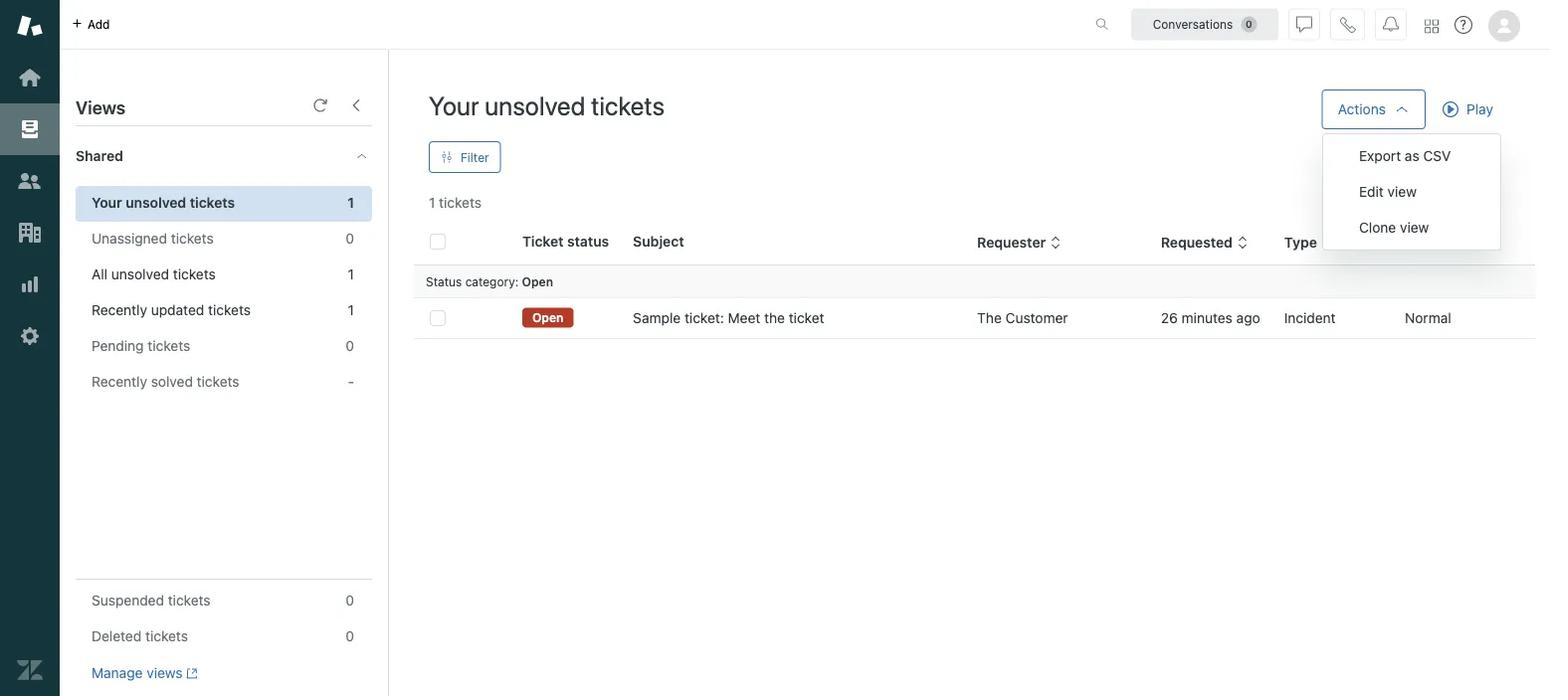 Task type: describe. For each thing, give the bounding box(es) containing it.
1 vertical spatial your unsolved tickets
[[92, 195, 235, 211]]

type
[[1285, 234, 1317, 251]]

filter
[[461, 150, 489, 164]]

clone view
[[1359, 219, 1429, 236]]

suspended
[[92, 593, 164, 609]]

reporting image
[[17, 272, 43, 298]]

ticket status
[[522, 233, 609, 250]]

deleted tickets
[[92, 628, 188, 645]]

get help image
[[1455, 16, 1473, 34]]

conversations
[[1153, 17, 1233, 31]]

export as csv
[[1359, 148, 1451, 164]]

status category: open
[[426, 275, 553, 289]]

2 vertical spatial unsolved
[[111, 266, 169, 283]]

priority button
[[1405, 234, 1470, 252]]

recently solved tickets
[[92, 374, 239, 390]]

the
[[764, 310, 785, 326]]

export
[[1359, 148, 1401, 164]]

1 horizontal spatial your unsolved tickets
[[429, 90, 665, 120]]

subject
[[633, 233, 684, 250]]

zendesk support image
[[17, 13, 43, 39]]

edit view
[[1359, 184, 1417, 200]]

views
[[76, 97, 126, 118]]

row containing sample ticket: meet the ticket
[[414, 298, 1536, 339]]

requested
[[1161, 234, 1233, 251]]

all unsolved tickets
[[92, 266, 216, 283]]

requester button
[[977, 234, 1062, 252]]

csv
[[1424, 148, 1451, 164]]

edit
[[1359, 184, 1384, 200]]

customers image
[[17, 168, 43, 194]]

sample
[[633, 310, 681, 326]]

26
[[1161, 310, 1178, 326]]

status
[[426, 275, 462, 289]]

requester
[[977, 234, 1046, 251]]

unassigned
[[92, 230, 167, 247]]

the
[[977, 310, 1002, 326]]

0 vertical spatial your
[[429, 90, 479, 120]]

shared heading
[[60, 126, 388, 186]]

actions button
[[1322, 90, 1426, 129]]

admin image
[[17, 323, 43, 349]]

view for edit view
[[1388, 184, 1417, 200]]

filter button
[[429, 141, 501, 173]]

recently updated tickets
[[92, 302, 251, 318]]

1 for recently updated tickets
[[348, 302, 354, 318]]

refresh views pane image
[[312, 98, 328, 113]]

open inside row
[[532, 311, 564, 325]]

play button
[[1426, 90, 1511, 129]]

zendesk image
[[17, 658, 43, 684]]

type button
[[1285, 234, 1333, 252]]

clone
[[1359, 219, 1396, 236]]

category:
[[465, 275, 519, 289]]

view for clone view
[[1400, 219, 1429, 236]]

1 for all unsolved tickets
[[348, 266, 354, 283]]

pending
[[92, 338, 144, 354]]

1 tickets
[[429, 195, 482, 211]]

shared button
[[60, 126, 335, 186]]

recently for recently updated tickets
[[92, 302, 147, 318]]

organizations image
[[17, 220, 43, 246]]



Task type: vqa. For each thing, say whether or not it's contained in the screenshot.
Customer
yes



Task type: locate. For each thing, give the bounding box(es) containing it.
your up filter button
[[429, 90, 479, 120]]

0 for deleted tickets
[[346, 628, 354, 645]]

1 vertical spatial recently
[[92, 374, 147, 390]]

open down ticket
[[522, 275, 553, 289]]

0 vertical spatial open
[[522, 275, 553, 289]]

recently for recently solved tickets
[[92, 374, 147, 390]]

tickets
[[591, 90, 665, 120], [190, 195, 235, 211], [439, 195, 482, 211], [171, 230, 214, 247], [173, 266, 216, 283], [208, 302, 251, 318], [148, 338, 190, 354], [197, 374, 239, 390], [168, 593, 211, 609], [145, 628, 188, 645]]

your unsolved tickets up "unassigned tickets"
[[92, 195, 235, 211]]

pending tickets
[[92, 338, 190, 354]]

unsolved up filter
[[485, 90, 586, 120]]

-
[[348, 374, 354, 390]]

normal
[[1405, 310, 1452, 326]]

(opens in a new tab) image
[[183, 668, 198, 680]]

collapse views pane image
[[348, 98, 364, 113]]

as
[[1405, 148, 1420, 164]]

solved
[[151, 374, 193, 390]]

1 vertical spatial open
[[532, 311, 564, 325]]

zendesk products image
[[1425, 19, 1439, 33]]

actions menu
[[1323, 133, 1502, 251]]

4 0 from the top
[[346, 628, 354, 645]]

button displays agent's chat status as invisible. image
[[1297, 16, 1313, 32]]

requested button
[[1161, 234, 1249, 252]]

sample ticket: meet the ticket link
[[633, 309, 825, 328]]

1 0 from the top
[[346, 230, 354, 247]]

deleted
[[92, 628, 142, 645]]

views image
[[17, 116, 43, 142]]

recently
[[92, 302, 147, 318], [92, 374, 147, 390]]

1 horizontal spatial your
[[429, 90, 479, 120]]

1 vertical spatial your
[[92, 195, 122, 211]]

actions
[[1338, 101, 1386, 117]]

conversations button
[[1132, 8, 1279, 40]]

3 0 from the top
[[346, 593, 354, 609]]

manage views
[[92, 665, 183, 682]]

ticket
[[522, 233, 564, 250]]

1 left status
[[348, 266, 354, 283]]

view right edit
[[1388, 184, 1417, 200]]

open
[[522, 275, 553, 289], [532, 311, 564, 325]]

the customer
[[977, 310, 1068, 326]]

your unsolved tickets
[[429, 90, 665, 120], [92, 195, 235, 211]]

all
[[92, 266, 108, 283]]

shared
[[76, 148, 123, 164]]

recently up 'pending'
[[92, 302, 147, 318]]

26 minutes ago
[[1161, 310, 1261, 326]]

updated
[[151, 302, 204, 318]]

1
[[348, 195, 354, 211], [429, 195, 435, 211], [348, 266, 354, 283], [348, 302, 354, 318]]

1 down collapse views pane image at the left of the page
[[348, 195, 354, 211]]

your unsolved tickets up filter
[[429, 90, 665, 120]]

views
[[147, 665, 183, 682]]

sample ticket: meet the ticket
[[633, 310, 825, 326]]

manage
[[92, 665, 143, 682]]

minutes
[[1182, 310, 1233, 326]]

ticket
[[789, 310, 825, 326]]

0 vertical spatial your unsolved tickets
[[429, 90, 665, 120]]

unsolved up "unassigned tickets"
[[126, 195, 186, 211]]

add
[[88, 17, 110, 31]]

0 for pending tickets
[[346, 338, 354, 354]]

priority
[[1405, 234, 1454, 251]]

status
[[567, 233, 609, 250]]

view right clone
[[1400, 219, 1429, 236]]

2 recently from the top
[[92, 374, 147, 390]]

ticket:
[[685, 310, 724, 326]]

1 for your unsolved tickets
[[348, 195, 354, 211]]

1 vertical spatial view
[[1400, 219, 1429, 236]]

1 up -
[[348, 302, 354, 318]]

play
[[1467, 101, 1494, 117]]

recently down 'pending'
[[92, 374, 147, 390]]

customer
[[1006, 310, 1068, 326]]

add button
[[60, 0, 122, 49]]

suspended tickets
[[92, 593, 211, 609]]

unassigned tickets
[[92, 230, 214, 247]]

0 vertical spatial unsolved
[[485, 90, 586, 120]]

row
[[414, 298, 1536, 339]]

0 horizontal spatial your
[[92, 195, 122, 211]]

1 recently from the top
[[92, 302, 147, 318]]

your
[[429, 90, 479, 120], [92, 195, 122, 211]]

manage views link
[[92, 665, 198, 683]]

unsolved
[[485, 90, 586, 120], [126, 195, 186, 211], [111, 266, 169, 283]]

2 0 from the top
[[346, 338, 354, 354]]

0
[[346, 230, 354, 247], [346, 338, 354, 354], [346, 593, 354, 609], [346, 628, 354, 645]]

open down status category: open
[[532, 311, 564, 325]]

meet
[[728, 310, 761, 326]]

view
[[1388, 184, 1417, 200], [1400, 219, 1429, 236]]

0 vertical spatial view
[[1388, 184, 1417, 200]]

0 for suspended tickets
[[346, 593, 354, 609]]

0 for unassigned tickets
[[346, 230, 354, 247]]

1 vertical spatial unsolved
[[126, 195, 186, 211]]

0 horizontal spatial your unsolved tickets
[[92, 195, 235, 211]]

ago
[[1237, 310, 1261, 326]]

notifications image
[[1383, 16, 1399, 32]]

0 vertical spatial recently
[[92, 302, 147, 318]]

get started image
[[17, 65, 43, 91]]

unsolved down unassigned on the left top of the page
[[111, 266, 169, 283]]

your up unassigned on the left top of the page
[[92, 195, 122, 211]]

1 down filter button
[[429, 195, 435, 211]]

incident
[[1285, 310, 1336, 326]]

main element
[[0, 0, 60, 697]]



